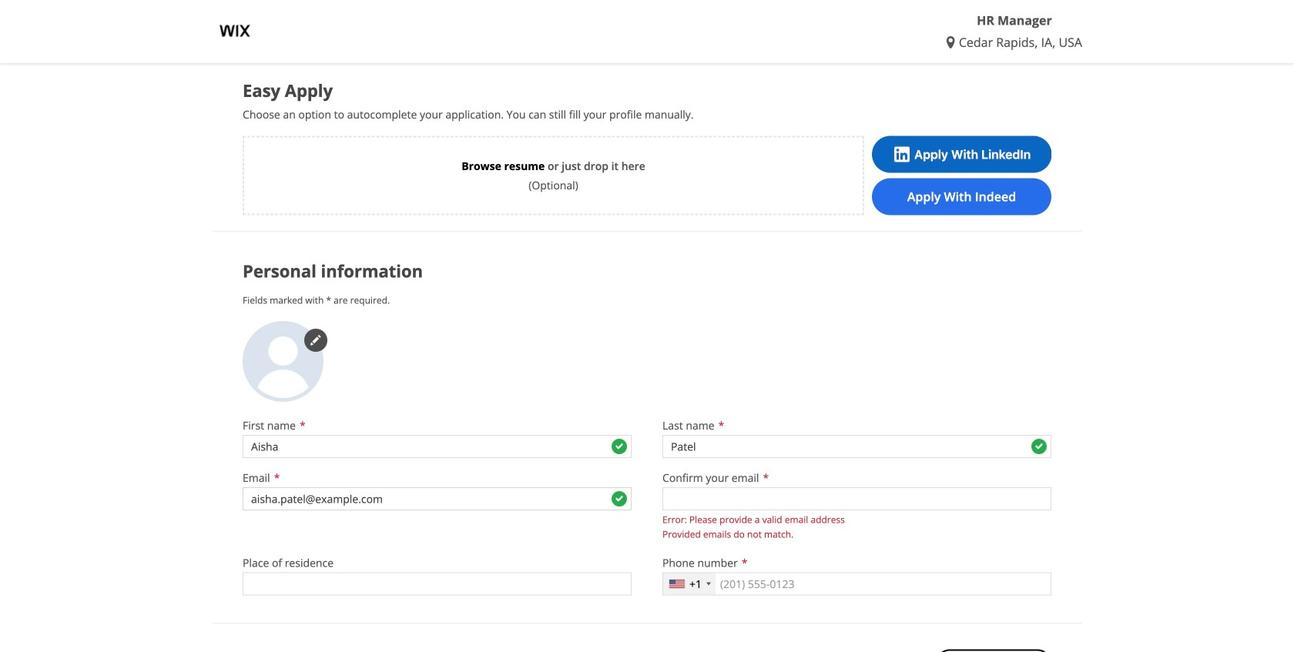Task type: locate. For each thing, give the bounding box(es) containing it.
location image
[[947, 36, 959, 49]]

wix logo image
[[212, 8, 258, 54]]



Task type: vqa. For each thing, say whether or not it's contained in the screenshot.
aecom logo
no



